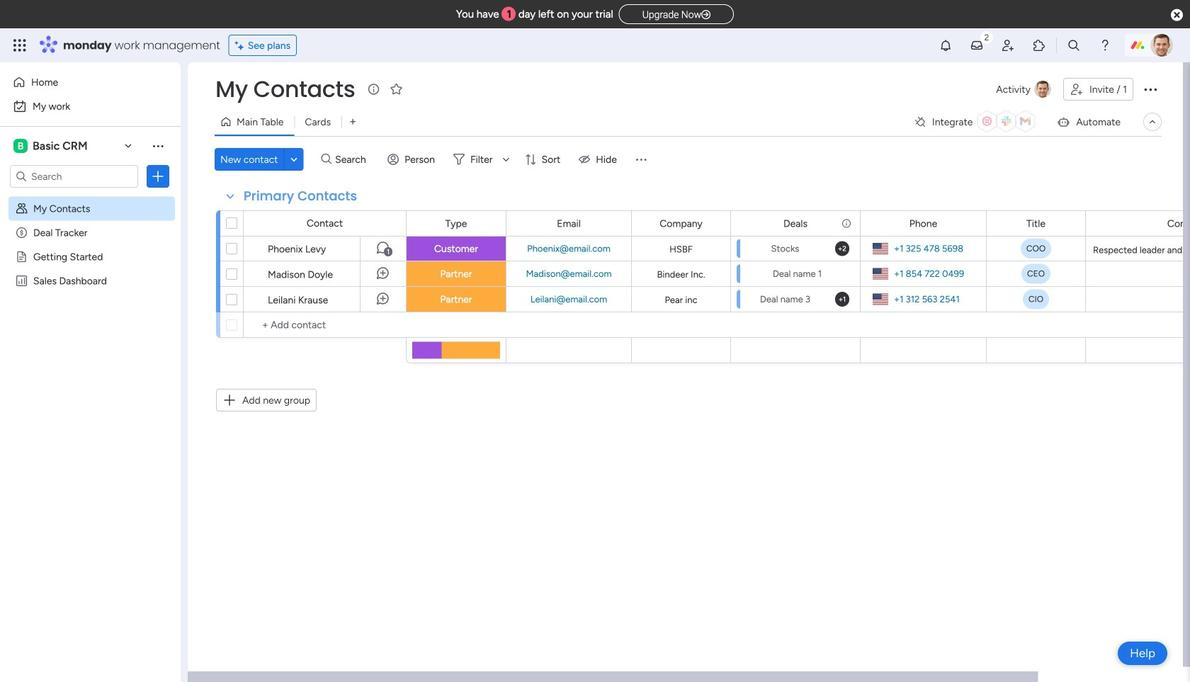 Task type: locate. For each thing, give the bounding box(es) containing it.
board activity image
[[1035, 81, 1052, 98]]

workspace options image
[[151, 139, 165, 153]]

+ Add contact text field
[[251, 317, 400, 334]]

search everything image
[[1068, 38, 1082, 52]]

update feed image
[[970, 38, 985, 52]]

select product image
[[13, 38, 27, 52]]

list box
[[0, 194, 181, 485]]

1 vertical spatial options image
[[151, 169, 165, 184]]

None field
[[212, 74, 359, 104], [240, 187, 361, 206], [442, 216, 471, 231], [554, 216, 585, 231], [657, 216, 707, 231], [780, 216, 812, 231], [906, 216, 942, 231], [1024, 216, 1050, 231], [1165, 216, 1191, 231], [212, 74, 359, 104], [240, 187, 361, 206], [442, 216, 471, 231], [554, 216, 585, 231], [657, 216, 707, 231], [780, 216, 812, 231], [906, 216, 942, 231], [1024, 216, 1050, 231], [1165, 216, 1191, 231]]

option
[[9, 71, 172, 94], [9, 95, 172, 118], [0, 196, 181, 199]]

0 vertical spatial options image
[[1143, 81, 1160, 98]]

options image
[[1143, 81, 1160, 98], [151, 169, 165, 184]]

Search field
[[332, 150, 374, 169]]

see plans image
[[235, 37, 248, 53]]

options image down workspace options icon
[[151, 169, 165, 184]]

1 horizontal spatial options image
[[1143, 81, 1160, 98]]

monday marketplace image
[[1033, 38, 1047, 52]]

dapulse close image
[[1172, 8, 1184, 23]]

0 vertical spatial option
[[9, 71, 172, 94]]

invite members image
[[1002, 38, 1016, 52]]

options image up collapse board header image
[[1143, 81, 1160, 98]]

show board description image
[[365, 82, 382, 96]]

Search in workspace field
[[30, 168, 118, 185]]

add to favorites image
[[389, 82, 404, 96]]

v2 search image
[[321, 152, 332, 167]]

column information image
[[841, 218, 853, 229]]



Task type: describe. For each thing, give the bounding box(es) containing it.
notifications image
[[939, 38, 953, 52]]

workspace selection element
[[13, 138, 90, 155]]

collapse board header image
[[1148, 116, 1159, 128]]

public board image
[[15, 250, 28, 264]]

public dashboard image
[[15, 274, 28, 288]]

0 horizontal spatial options image
[[151, 169, 165, 184]]

2 image
[[981, 29, 994, 45]]

add view image
[[350, 117, 356, 127]]

2 vertical spatial option
[[0, 196, 181, 199]]

workspace image
[[13, 138, 28, 154]]

terry turtle image
[[1151, 34, 1174, 57]]

dapulse rightstroke image
[[702, 10, 711, 20]]

help image
[[1099, 38, 1113, 52]]

1 vertical spatial option
[[9, 95, 172, 118]]

arrow down image
[[498, 151, 515, 168]]

angle down image
[[291, 154, 298, 165]]



Task type: vqa. For each thing, say whether or not it's contained in the screenshot.
'monday' Button on the top of the page
no



